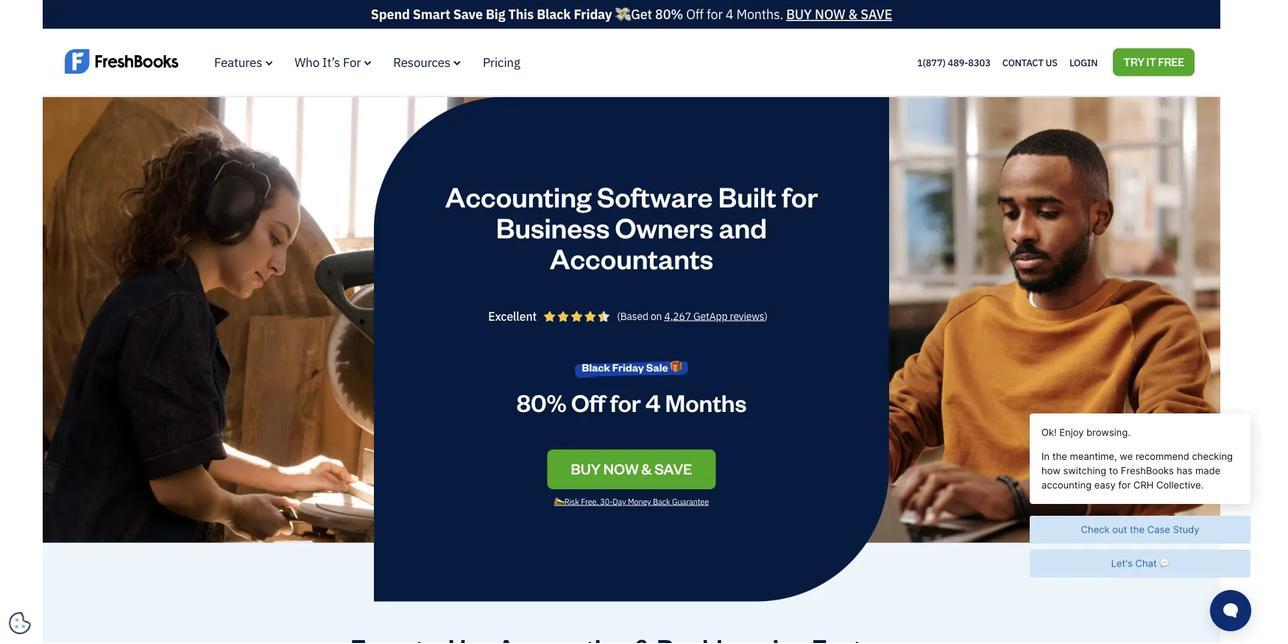 Task type: vqa. For each thing, say whether or not it's contained in the screenshot.
FEATURES link
yes



Task type: describe. For each thing, give the bounding box(es) containing it.
1 vertical spatial 4
[[646, 387, 661, 418]]

4,267
[[664, 309, 691, 323]]

0 horizontal spatial &
[[641, 459, 652, 478]]

software
[[597, 178, 713, 214]]

1 vertical spatial 80%
[[517, 387, 567, 418]]

black
[[537, 6, 571, 23]]

1 vertical spatial now
[[604, 459, 639, 478]]

try it free
[[1124, 55, 1185, 69]]

0 horizontal spatial buy now & save link
[[547, 450, 716, 489]]

spend smart save big this black friday 💸 get 80% off for 4 months. buy now & save
[[371, 6, 892, 23]]

0 vertical spatial for
[[707, 6, 723, 23]]

0 horizontal spatial for
[[610, 387, 641, 418]]

months
[[665, 387, 747, 418]]

(based
[[617, 309, 649, 323]]

smart
[[413, 6, 450, 23]]

1 vertical spatial save
[[655, 459, 692, 478]]

📣 risk free. 30-day money back guarantee
[[554, 496, 709, 507]]

owners
[[615, 209, 713, 245]]

0 vertical spatial 4
[[726, 6, 734, 23]]

getapp
[[694, 309, 728, 323]]

try
[[1124, 55, 1145, 69]]

1 horizontal spatial now
[[815, 6, 846, 23]]

get
[[631, 6, 652, 23]]

0 vertical spatial buy now & save link
[[786, 6, 892, 23]]

cookie consent banner dialog
[[11, 462, 232, 632]]

guarantee
[[672, 496, 709, 507]]

big
[[486, 6, 505, 23]]

for
[[343, 54, 361, 70]]

1(877) 489-8303
[[917, 56, 991, 69]]

on
[[651, 309, 662, 323]]

us
[[1046, 56, 1058, 69]]

contact us
[[1003, 56, 1058, 69]]

accounting
[[445, 178, 592, 214]]

4,267 getapp reviews link
[[664, 309, 764, 323]]

and
[[719, 209, 767, 245]]

pricing link
[[483, 54, 520, 70]]

resources
[[393, 54, 451, 70]]

money
[[628, 496, 651, 507]]

80% off for 4 months
[[517, 387, 747, 418]]

1(877) 489-8303 link
[[917, 56, 991, 69]]

)
[[764, 309, 768, 323]]

30-
[[600, 496, 613, 507]]



Task type: locate. For each thing, give the bounding box(es) containing it.
built
[[718, 178, 776, 214]]

0 horizontal spatial 4
[[646, 387, 661, 418]]

📣 risk free. 30-day money back guarantee link
[[548, 496, 715, 518]]

1(877)
[[917, 56, 946, 69]]

4 left months.
[[726, 6, 734, 23]]

0 horizontal spatial off
[[571, 387, 605, 418]]

risk
[[564, 496, 579, 507]]

buy now & save link
[[786, 6, 892, 23], [547, 450, 716, 489]]

excellent
[[488, 309, 537, 324]]

1 horizontal spatial for
[[707, 6, 723, 23]]

1 horizontal spatial &
[[849, 6, 858, 23]]

try it free link
[[1113, 48, 1195, 76]]

login
[[1070, 56, 1098, 69]]

for down campaign label "image"
[[610, 387, 641, 418]]

reviews
[[730, 309, 764, 323]]

0 horizontal spatial 80%
[[517, 387, 567, 418]]

free
[[1158, 55, 1185, 69]]

buy now & save
[[571, 459, 692, 478]]

0 vertical spatial &
[[849, 6, 858, 23]]

4 down campaign label "image"
[[646, 387, 661, 418]]

features link
[[214, 54, 273, 70]]

free.
[[581, 496, 599, 507]]

save
[[453, 6, 483, 23]]

for inside accounting software built for business owners and accountants
[[782, 178, 818, 214]]

accounting software built for business owners and accountants
[[445, 178, 818, 276]]

(based on 4,267 getapp reviews )
[[617, 309, 768, 323]]

for right built
[[782, 178, 818, 214]]

80%
[[655, 6, 683, 23], [517, 387, 567, 418]]

now
[[815, 6, 846, 23], [604, 459, 639, 478]]

pricing
[[483, 54, 520, 70]]

save
[[861, 6, 892, 23], [655, 459, 692, 478]]

accountants
[[550, 240, 713, 276]]

who it's for
[[295, 54, 361, 70]]

1 vertical spatial off
[[571, 387, 605, 418]]

login link
[[1070, 53, 1098, 72]]

it's
[[322, 54, 340, 70]]

8303
[[968, 56, 991, 69]]

1 vertical spatial buy
[[571, 459, 601, 478]]

off right get
[[686, 6, 704, 23]]

1 vertical spatial &
[[641, 459, 652, 478]]

2 vertical spatial for
[[610, 387, 641, 418]]

1 horizontal spatial buy
[[786, 6, 812, 23]]

1 horizontal spatial 80%
[[655, 6, 683, 23]]

spend
[[371, 6, 410, 23]]

who
[[295, 54, 320, 70]]

1 vertical spatial buy now & save link
[[547, 450, 716, 489]]

now right months.
[[815, 6, 846, 23]]

who it's for link
[[295, 54, 371, 70]]

for
[[707, 6, 723, 23], [782, 178, 818, 214], [610, 387, 641, 418]]

1 horizontal spatial buy now & save link
[[786, 6, 892, 23]]

contact
[[1003, 56, 1044, 69]]

months.
[[737, 6, 783, 23]]

0 horizontal spatial now
[[604, 459, 639, 478]]

buy right months.
[[786, 6, 812, 23]]

now up day
[[604, 459, 639, 478]]

0 horizontal spatial buy
[[571, 459, 601, 478]]

buy up the free.
[[571, 459, 601, 478]]

day
[[613, 496, 626, 507]]

0 vertical spatial buy
[[786, 6, 812, 23]]

0 vertical spatial now
[[815, 6, 846, 23]]

0 vertical spatial save
[[861, 6, 892, 23]]

2 horizontal spatial for
[[782, 178, 818, 214]]

back
[[653, 496, 670, 507]]

cookie preferences image
[[9, 613, 31, 635]]

off
[[686, 6, 704, 23], [571, 387, 605, 418]]

buy
[[786, 6, 812, 23], [571, 459, 601, 478]]

it
[[1147, 55, 1156, 69]]

💸
[[615, 6, 628, 23]]

1 horizontal spatial save
[[861, 6, 892, 23]]

489-
[[948, 56, 968, 69]]

campaign label image
[[575, 356, 688, 379]]

off down campaign label "image"
[[571, 387, 605, 418]]

resources link
[[393, 54, 461, 70]]

0 vertical spatial off
[[686, 6, 704, 23]]

business
[[496, 209, 610, 245]]

friday
[[574, 6, 612, 23]]

1 vertical spatial for
[[782, 178, 818, 214]]

1 horizontal spatial 4
[[726, 6, 734, 23]]

1 horizontal spatial off
[[686, 6, 704, 23]]

📣
[[554, 496, 563, 507]]

contact us link
[[1003, 53, 1058, 72]]

0 horizontal spatial save
[[655, 459, 692, 478]]

star rating image
[[544, 311, 610, 322]]

0 vertical spatial 80%
[[655, 6, 683, 23]]

4
[[726, 6, 734, 23], [646, 387, 661, 418]]

freshbooks logo image
[[65, 48, 179, 76]]

features
[[214, 54, 262, 70]]

&
[[849, 6, 858, 23], [641, 459, 652, 478]]

for left months.
[[707, 6, 723, 23]]

this
[[508, 6, 534, 23]]



